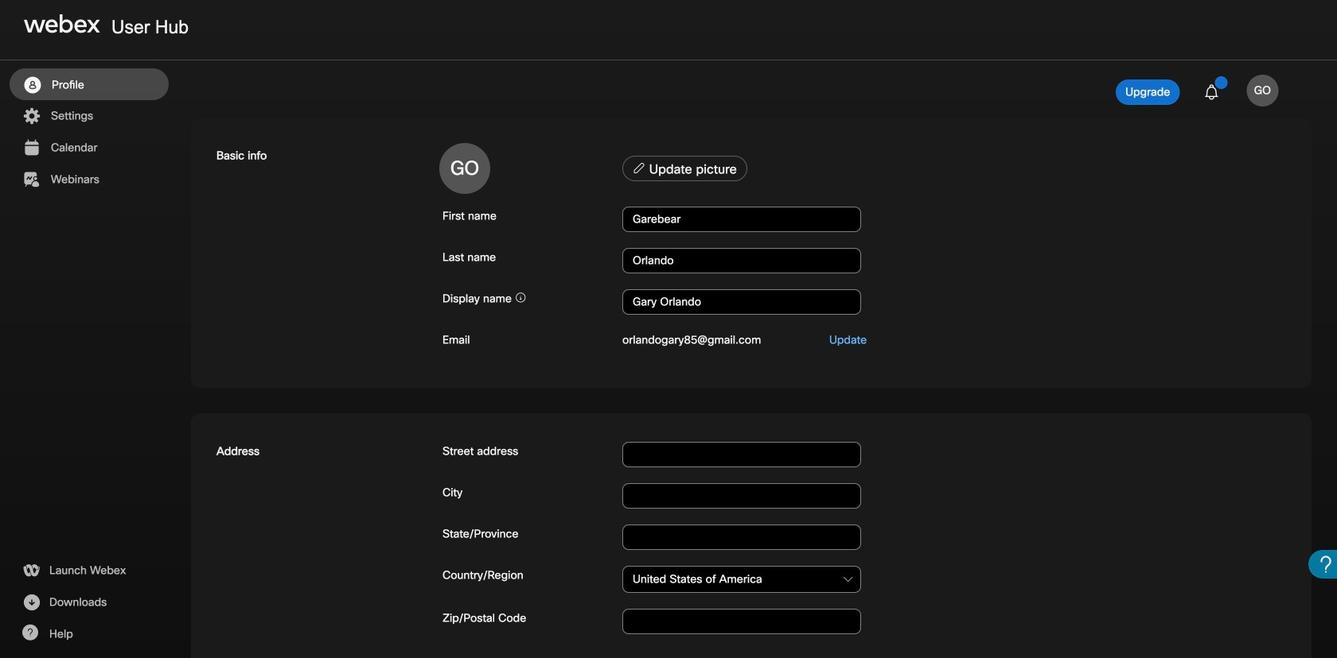 Task type: locate. For each thing, give the bounding box(es) containing it.
mds webex helix filled image
[[21, 562, 41, 581]]

None text field
[[622, 207, 861, 232], [622, 248, 861, 274], [622, 290, 861, 315], [622, 484, 861, 509], [622, 525, 861, 551], [622, 567, 861, 594], [622, 207, 861, 232], [622, 248, 861, 274], [622, 290, 861, 315], [622, 484, 861, 509], [622, 525, 861, 551], [622, 567, 861, 594]]

None text field
[[622, 442, 861, 468], [622, 610, 861, 635], [622, 442, 861, 468], [622, 610, 861, 635]]

ng help active image
[[21, 626, 38, 641]]



Task type: vqa. For each thing, say whether or not it's contained in the screenshot.
mds edit_bold icon
yes



Task type: describe. For each thing, give the bounding box(es) containing it.
mds settings_filled image
[[21, 107, 41, 126]]

mds edit_bold image
[[633, 162, 645, 174]]

mds content download_filled image
[[21, 594, 41, 613]]

cisco webex image
[[24, 14, 100, 33]]

mds people circle_filled image
[[22, 76, 42, 95]]

change profile picture element
[[619, 156, 1286, 186]]

mds webinar_filled image
[[21, 170, 41, 189]]

mds meetings_filled image
[[21, 138, 41, 158]]



